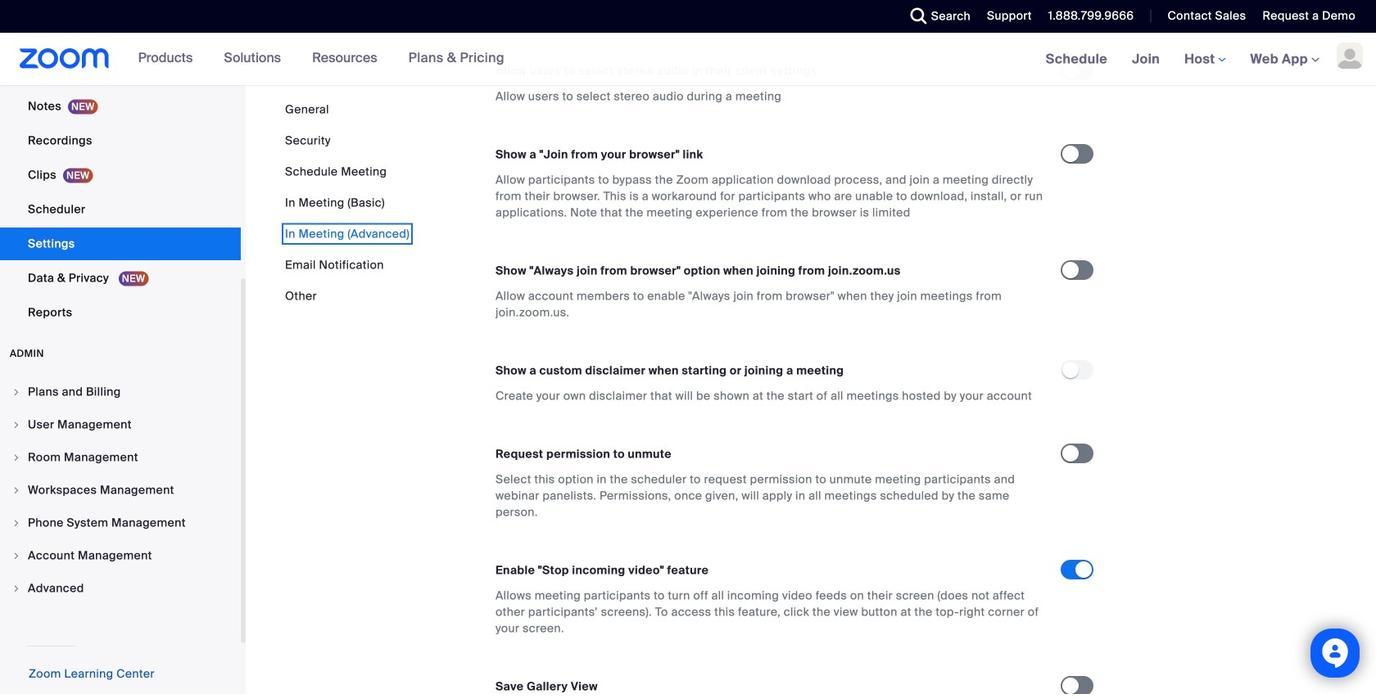 Task type: describe. For each thing, give the bounding box(es) containing it.
right image for fifth menu item from the bottom of the admin menu menu
[[11, 453, 21, 463]]

6 menu item from the top
[[0, 541, 241, 572]]

side navigation navigation
[[0, 0, 246, 695]]

1 menu item from the top
[[0, 377, 241, 408]]

right image
[[11, 486, 21, 496]]

zoom logo image
[[20, 48, 109, 69]]

2 menu item from the top
[[0, 410, 241, 441]]

product information navigation
[[126, 33, 517, 85]]

right image for third menu item from the bottom
[[11, 518, 21, 528]]

personal menu menu
[[0, 0, 241, 331]]



Task type: vqa. For each thing, say whether or not it's contained in the screenshot.
first Allow from the bottom of the page
no



Task type: locate. For each thing, give the bounding box(es) containing it.
1 right image from the top
[[11, 387, 21, 397]]

4 menu item from the top
[[0, 475, 241, 506]]

right image for sixth menu item from the bottom
[[11, 420, 21, 430]]

3 right image from the top
[[11, 453, 21, 463]]

meetings navigation
[[1033, 33, 1376, 86]]

6 right image from the top
[[11, 584, 21, 594]]

2 right image from the top
[[11, 420, 21, 430]]

5 menu item from the top
[[0, 508, 241, 539]]

3 menu item from the top
[[0, 442, 241, 473]]

right image for 7th menu item from the bottom
[[11, 387, 21, 397]]

4 right image from the top
[[11, 518, 21, 528]]

5 right image from the top
[[11, 551, 21, 561]]

menu bar
[[285, 102, 410, 305]]

menu item
[[0, 377, 241, 408], [0, 410, 241, 441], [0, 442, 241, 473], [0, 475, 241, 506], [0, 508, 241, 539], [0, 541, 241, 572], [0, 573, 241, 604]]

7 menu item from the top
[[0, 573, 241, 604]]

profile picture image
[[1337, 43, 1363, 69]]

banner
[[0, 33, 1376, 86]]

right image
[[11, 387, 21, 397], [11, 420, 21, 430], [11, 453, 21, 463], [11, 518, 21, 528], [11, 551, 21, 561], [11, 584, 21, 594]]

right image for 7th menu item from the top
[[11, 584, 21, 594]]

admin menu menu
[[0, 377, 241, 606]]

right image for 6th menu item from the top
[[11, 551, 21, 561]]



